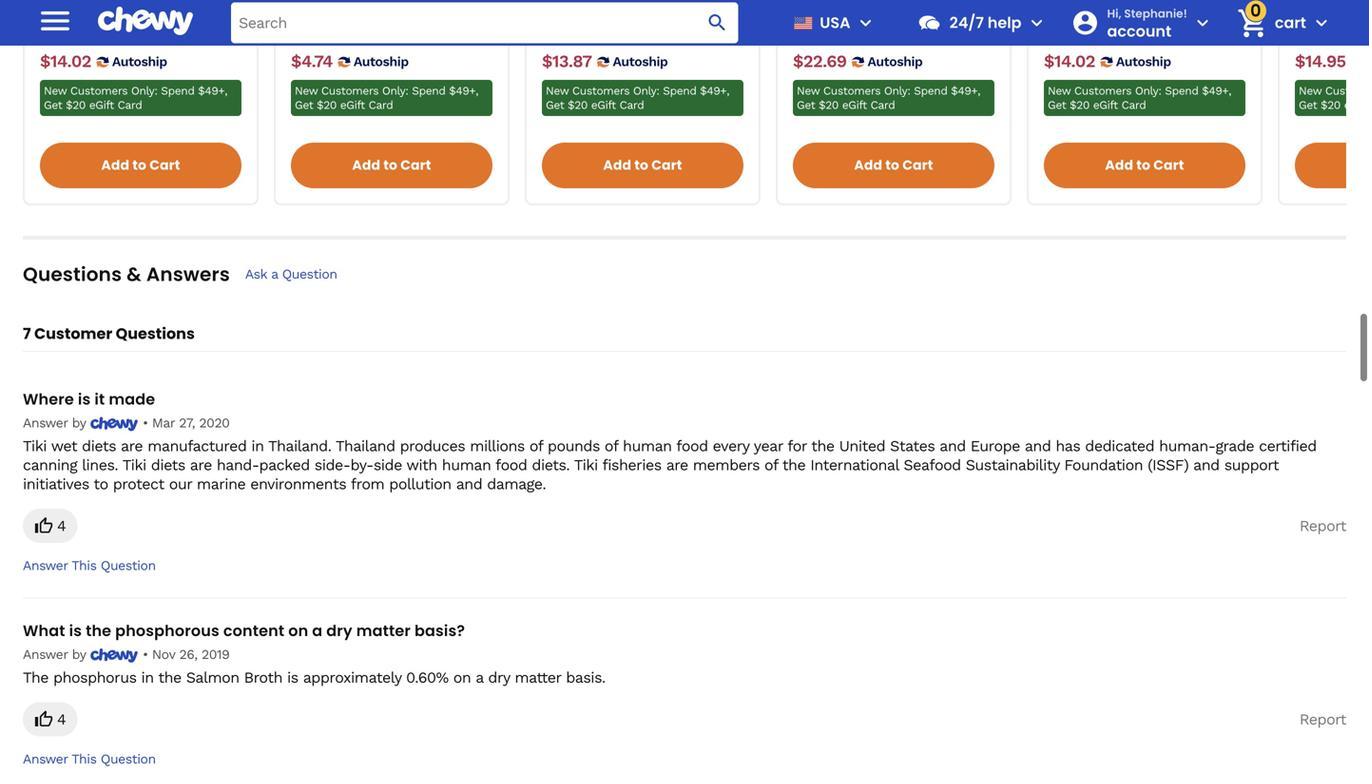 Task type: locate. For each thing, give the bounding box(es) containing it.
is for where
[[78, 389, 91, 410]]

new down $14.76 text field at the left
[[44, 84, 67, 98]]

report for what is the phosphorous content on a dry matter basis?
[[1300, 710, 1347, 728]]

chewy image
[[90, 417, 139, 432], [90, 649, 139, 663]]

2 autoship from the left
[[354, 54, 409, 70]]

food left 'every'
[[677, 437, 708, 455]]

3 egift from the left
[[591, 99, 616, 112]]

by down where is it made
[[72, 415, 86, 431]]

card down $15.48 text field
[[1122, 99, 1147, 112]]

5 customers from the left
[[1075, 84, 1132, 98]]

1 vertical spatial report button
[[1300, 702, 1347, 737]]

1 add to cart button from the left
[[40, 143, 242, 189]]

0 vertical spatial answer this question
[[23, 558, 156, 574]]

help menu image
[[1026, 11, 1049, 34]]

only:
[[131, 84, 158, 98], [382, 84, 409, 98], [633, 84, 660, 98], [885, 84, 911, 98], [1136, 84, 1162, 98]]

add to cart button
[[40, 143, 242, 189], [291, 143, 493, 189], [542, 143, 744, 189], [793, 143, 995, 189], [1044, 143, 1246, 189]]

$15.74 text field
[[1296, 27, 1343, 48]]

0 vertical spatial is
[[78, 389, 91, 410]]

1 cart from the left
[[150, 156, 180, 175]]

get down $14.76 text field at the left
[[44, 99, 62, 112]]

egift down $22.69 text box
[[842, 99, 867, 112]]

$20 down $22.69 text box
[[819, 99, 839, 112]]

and up seafood
[[940, 437, 966, 455]]

3 get from the left
[[546, 99, 564, 112]]

0 vertical spatial diets
[[82, 437, 116, 455]]

$13.87 text field
[[542, 52, 592, 72]]

get down $4.74 text box
[[295, 99, 313, 112]]

5 add from the left
[[1106, 156, 1134, 175]]

1 4 from the top
[[57, 517, 66, 535]]

new customers only: spend $49+, get $20 egift card down chewy home "image"
[[44, 84, 227, 112]]

human
[[623, 437, 672, 455], [442, 456, 491, 474]]

$22.69 text field
[[793, 52, 847, 72]]

4 only: from the left
[[885, 84, 911, 98]]

customers down $14.76 text field at the left
[[70, 84, 128, 98]]

1 $14.02 text field from the left
[[40, 52, 91, 72]]

cart link
[[1230, 0, 1307, 46]]

0 horizontal spatial diets
[[82, 437, 116, 455]]

2 new from the left
[[295, 84, 318, 98]]

1 horizontal spatial $15.48 text field
[[598, 27, 636, 48]]

1 add to cart from the left
[[101, 156, 180, 175]]

1 vertical spatial 4
[[57, 710, 66, 728]]

$20 for $22.69 text box
[[819, 99, 839, 112]]

2 $15.48 text field from the left
[[598, 27, 636, 48]]

0 vertical spatial answer by
[[23, 415, 90, 431]]

$14.76 text field
[[40, 27, 89, 48]]

0 vertical spatial in
[[251, 437, 264, 455]]

0 horizontal spatial a
[[271, 266, 278, 282]]

answer down what
[[23, 647, 68, 662]]

3 add to cart button from the left
[[542, 143, 744, 189]]

1 customers from the left
[[70, 84, 128, 98]]

5 only: from the left
[[1136, 84, 1162, 98]]

diets up our
[[151, 456, 185, 474]]

wet
[[51, 437, 77, 455]]

is left it at the bottom of page
[[78, 389, 91, 410]]

3 only: from the left
[[633, 84, 660, 98]]

of up the fisheries
[[605, 437, 618, 455]]

2 egift from the left
[[340, 99, 365, 112]]

tiki up protect
[[122, 456, 146, 474]]

diets up lines.
[[82, 437, 116, 455]]

report button for where is it made
[[1300, 509, 1347, 543]]

5 spend from the left
[[1166, 84, 1199, 98]]

4 button down the at the left of page
[[23, 702, 77, 737]]

spend for $14.76 text box add to cart button
[[1166, 84, 1199, 98]]

3 $15.48 from the left
[[1097, 29, 1136, 45]]

•
[[143, 415, 148, 431], [143, 647, 148, 662]]

1 vertical spatial chewy image
[[90, 649, 139, 663]]

customers down $15.48 text field
[[1075, 84, 1132, 98]]

new customers only: spend $49+, get $20 egift card down $5.49 text box
[[295, 84, 479, 112]]

1 horizontal spatial in
[[251, 437, 264, 455]]

customers for $14.76 text field at the left
[[70, 84, 128, 98]]

2 $14.76 $15.48 from the left
[[1044, 27, 1136, 47]]

2 $20 from the left
[[317, 99, 337, 112]]

dedicated
[[1086, 437, 1155, 455]]

1 vertical spatial in
[[141, 669, 154, 687]]

card down chewy home "image"
[[118, 99, 142, 112]]

chewy image down it at the bottom of page
[[90, 417, 139, 432]]

3 new from the left
[[546, 84, 569, 98]]

card for $5.49 text box
[[369, 99, 393, 112]]

$15.48 for $15.48 text field
[[1097, 29, 1136, 45]]

1 horizontal spatial are
[[190, 456, 212, 474]]

question right ask at the left of page
[[282, 266, 337, 282]]

in up hand-
[[251, 437, 264, 455]]

new customers only: spend $49+, get $20 egift card down $25.08 text box
[[797, 84, 981, 112]]

1 horizontal spatial on
[[453, 669, 471, 687]]

4 egift from the left
[[842, 99, 867, 112]]

millions
[[470, 437, 525, 455]]

$15.48 down hi,
[[1097, 29, 1136, 45]]

new for $14.02 "text field" for $14.76 text field at the left
[[44, 84, 67, 98]]

salmon
[[186, 669, 239, 687]]

2 report button from the top
[[1300, 702, 1347, 737]]

get down the $13.87 text box
[[546, 99, 564, 112]]

egift
[[89, 99, 114, 112], [340, 99, 365, 112], [591, 99, 616, 112], [842, 99, 867, 112], [1094, 99, 1119, 112]]

customers for $23.88 text box
[[824, 84, 881, 98]]

dry
[[327, 620, 353, 641], [488, 669, 510, 687]]

1 vertical spatial is
[[69, 620, 82, 641]]

autoship for $25.08 text box
[[868, 54, 923, 70]]

get down $22.69 text box
[[797, 99, 816, 112]]

hi, stephanie! account
[[1108, 5, 1188, 42]]

new down $4.74 text box
[[295, 84, 318, 98]]

$5.49 text field
[[340, 27, 374, 48]]

4 button for what
[[23, 702, 77, 737]]

2 add from the left
[[352, 156, 381, 175]]

the right for
[[812, 437, 835, 455]]

a right ask at the left of page
[[271, 266, 278, 282]]

get for $14.02 "text field" for $14.76 text field at the left
[[44, 99, 62, 112]]

1 horizontal spatial dry
[[488, 669, 510, 687]]

only: for $23.88 text box
[[885, 84, 911, 98]]

dry right 0.60% at the bottom left of the page
[[488, 669, 510, 687]]

1 horizontal spatial $14.76
[[1044, 27, 1093, 47]]

$20 down $14.76 text box
[[1070, 99, 1090, 112]]

1 chewy image from the top
[[90, 417, 139, 432]]

add to cart button for $23.88 text box
[[793, 143, 995, 189]]

4 button
[[23, 509, 77, 543], [23, 702, 77, 737]]

chewy image up phosphorus
[[90, 649, 139, 663]]

$20 down the $13.87 text box
[[568, 99, 588, 112]]

2 • from the top
[[143, 647, 148, 662]]

3 cart from the left
[[652, 156, 683, 175]]

5 $49+, from the left
[[1203, 84, 1232, 98]]

get down $14.76 text box
[[1048, 99, 1067, 112]]

5 autoship from the left
[[1117, 54, 1172, 70]]

1 vertical spatial human
[[442, 456, 491, 474]]

autoship down $5.49 text box
[[354, 54, 409, 70]]

0 vertical spatial question
[[282, 266, 337, 282]]

1 vertical spatial report
[[1300, 710, 1347, 728]]

0 vertical spatial by
[[72, 415, 86, 431]]

spend
[[161, 84, 195, 98], [412, 84, 446, 98], [663, 84, 697, 98], [914, 84, 948, 98], [1166, 84, 1199, 98]]

egift for $4.99 text field at top left
[[340, 99, 365, 112]]

Product search field
[[231, 2, 739, 43]]

4 new customers only: spend $49+, get $20 egift card from the left
[[797, 84, 981, 112]]

answer this question down phosphorus
[[23, 751, 156, 767]]

dry up the approximately
[[327, 620, 353, 641]]

2 $49+, from the left
[[449, 84, 479, 98]]

in inside tiki wet diets are manufactured in thailand. thailand produces millions of pounds of human food every year for the united states and europe and has dedicated human-grade certified canning lines. tiki diets are hand-packed side-by-side with human food diets. tiki fisheries are members of the international seafood sustainability foundation (issf) and support initiatives to protect our marine environments from pollution and damage.
[[251, 437, 264, 455]]

0 horizontal spatial human
[[442, 456, 491, 474]]

packed
[[259, 456, 310, 474]]

report button for what is the phosphorous content on a dry matter basis?
[[1300, 702, 1347, 737]]

pounds
[[548, 437, 600, 455]]

$25.08 text field
[[851, 27, 892, 48]]

2 4 button from the top
[[23, 702, 77, 737]]

1 horizontal spatial matter
[[515, 669, 561, 687]]

get for $14.76 text box $14.02 "text field"
[[1048, 99, 1067, 112]]

3 customers from the left
[[573, 84, 630, 98]]

autoship down $14.60 $15.48
[[613, 54, 668, 70]]

2 horizontal spatial are
[[667, 456, 689, 474]]

1 card from the left
[[118, 99, 142, 112]]

3 add to cart from the left
[[603, 156, 683, 175]]

report
[[1300, 517, 1347, 535], [1300, 710, 1347, 728]]

this down initiatives
[[72, 558, 97, 574]]

$14.02 text field down $14.76 text box
[[1044, 52, 1096, 72]]

0 horizontal spatial $14.02
[[40, 52, 91, 72]]

1 by from the top
[[72, 415, 86, 431]]

new customers only: spend $49+, get $20 egift card down $14.60 $15.48
[[546, 84, 730, 112]]

3 $20 from the left
[[568, 99, 588, 112]]

$14.02 down $14.76 text field at the left
[[40, 52, 91, 72]]

answer this question button up what
[[23, 558, 156, 575]]

0 vertical spatial report
[[1300, 517, 1347, 535]]

1 add from the left
[[101, 156, 129, 175]]

4 answer from the top
[[23, 751, 68, 767]]

2 spend from the left
[[412, 84, 446, 98]]

matter left the basis? at the bottom of the page
[[356, 620, 411, 641]]

4
[[57, 517, 66, 535], [57, 710, 66, 728]]

0 vertical spatial on
[[288, 620, 309, 641]]

is right what
[[69, 620, 82, 641]]

4 down initiatives
[[57, 517, 66, 535]]

0 vertical spatial a
[[271, 266, 278, 282]]

menu image left chewy home "image"
[[36, 2, 74, 40]]

on right content
[[288, 620, 309, 641]]

5 $20 from the left
[[1070, 99, 1090, 112]]

a inside button
[[271, 266, 278, 282]]

4 new from the left
[[797, 84, 820, 98]]

2 vertical spatial a
[[476, 669, 484, 687]]

food
[[677, 437, 708, 455], [496, 456, 527, 474]]

1 vertical spatial answer this question
[[23, 751, 156, 767]]

add for $14.76 text box add to cart button
[[1106, 156, 1134, 175]]

$15.48
[[93, 29, 131, 45], [598, 29, 636, 45], [1097, 29, 1136, 45]]

1 autoship from the left
[[112, 54, 167, 70]]

answer down the at the left of page
[[23, 751, 68, 767]]

1 vertical spatial questions
[[116, 323, 195, 345]]

1 $15.48 text field from the left
[[93, 27, 131, 48]]

3 $49+, from the left
[[700, 84, 730, 98]]

matter left basis. at the bottom of page
[[515, 669, 561, 687]]

4 add from the left
[[855, 156, 883, 175]]

2 customers from the left
[[321, 84, 379, 98]]

$20 for $4.74 text box
[[317, 99, 337, 112]]

cart
[[150, 156, 180, 175], [401, 156, 432, 175], [652, 156, 683, 175], [903, 156, 934, 175], [1154, 156, 1185, 175]]

4 add to cart from the left
[[855, 156, 934, 175]]

2 chewy image from the top
[[90, 649, 139, 663]]

2 4 from the top
[[57, 710, 66, 728]]

2 add to cart button from the left
[[291, 143, 493, 189]]

what is the phosphorous content on a dry matter basis?
[[23, 620, 465, 641]]

5 add to cart button from the left
[[1044, 143, 1246, 189]]

1 vertical spatial question
[[101, 558, 156, 574]]

4 $20 from the left
[[819, 99, 839, 112]]

0 vertical spatial •
[[143, 415, 148, 431]]

$15.48 text field for $14.76
[[93, 27, 131, 48]]

side
[[374, 456, 402, 474]]

3 autoship from the left
[[613, 54, 668, 70]]

card down $14.60 $15.48
[[620, 99, 644, 112]]

$14.02 down $14.76 text box
[[1044, 52, 1096, 72]]

$14.02 text field down $14.76 text field at the left
[[40, 52, 91, 72]]

1 spend from the left
[[161, 84, 195, 98]]

tiki up canning
[[23, 437, 47, 455]]

1 • from the top
[[143, 415, 148, 431]]

add to cart button for $14.76 text box
[[1044, 143, 1246, 189]]

lines.
[[82, 456, 118, 474]]

$15.48 inside $14.60 $15.48
[[598, 29, 636, 45]]

1 $49+, from the left
[[198, 84, 227, 98]]

ask a question
[[245, 266, 337, 282]]

2 vertical spatial is
[[287, 669, 298, 687]]

$14.76
[[40, 27, 89, 47], [1044, 27, 1093, 47]]

1 answer this question button from the top
[[23, 558, 156, 575]]

the down for
[[783, 456, 806, 474]]

are right the fisheries
[[667, 456, 689, 474]]

0 vertical spatial food
[[677, 437, 708, 455]]

2 vertical spatial question
[[101, 751, 156, 767]]

(issf)
[[1148, 456, 1189, 474]]

$25. text field
[[1347, 27, 1370, 48]]

to for $23.88 text box add to cart button
[[886, 156, 900, 175]]

3 new customers only: spend $49+, get $20 egift card from the left
[[546, 84, 730, 112]]

by
[[72, 415, 86, 431], [72, 647, 86, 662]]

0 vertical spatial matter
[[356, 620, 411, 641]]

add for $23.88 text box add to cart button
[[855, 156, 883, 175]]

1 egift from the left
[[89, 99, 114, 112]]

1 horizontal spatial $14.76 $15.48
[[1044, 27, 1136, 47]]

autoship down chewy home "image"
[[112, 54, 167, 70]]

2 new customers only: spend $49+, get $20 egift card from the left
[[295, 84, 479, 112]]

egift down $5.49 text box
[[340, 99, 365, 112]]

report for where is it made
[[1300, 517, 1347, 535]]

0 vertical spatial this
[[72, 558, 97, 574]]

only: for $14.60 text box
[[633, 84, 660, 98]]

$49+, for add to cart button corresponding to $14.60 text box
[[700, 84, 730, 98]]

account menu image
[[1192, 11, 1215, 34]]

2 answer from the top
[[23, 558, 68, 574]]

1 vertical spatial answer by
[[23, 647, 90, 662]]

stephanie!
[[1125, 5, 1188, 21]]

new down $22.69 text box
[[797, 84, 820, 98]]

to inside tiki wet diets are manufactured in thailand. thailand produces millions of pounds of human food every year for the united states and europe and has dedicated human-grade certified canning lines. tiki diets are hand-packed side-by-side with human food diets. tiki fisheries are members of the international seafood sustainability foundation (issf) and support initiatives to protect our marine environments from pollution and damage.
[[94, 475, 108, 493]]

customers for $4.99 text field at top left
[[321, 84, 379, 98]]

2 cart from the left
[[401, 156, 432, 175]]

human down millions
[[442, 456, 491, 474]]

5 get from the left
[[1048, 99, 1067, 112]]

2 this from the top
[[72, 751, 97, 767]]

$14.60
[[542, 27, 594, 47]]

add to cart for add to cart button corresponding to $14.60 text box
[[603, 156, 683, 175]]

2 report from the top
[[1300, 710, 1347, 728]]

1 4 button from the top
[[23, 509, 77, 543]]

5 add to cart from the left
[[1106, 156, 1185, 175]]

0 vertical spatial questions
[[23, 261, 122, 288]]

$4.74 text field
[[291, 52, 333, 72]]

1 report button from the top
[[1300, 509, 1347, 543]]

thailand
[[336, 437, 395, 455]]

1 $20 from the left
[[66, 99, 86, 112]]

are up protect
[[121, 437, 143, 455]]

$15.48 text field
[[1097, 27, 1136, 48]]

on right 0.60% at the bottom left of the page
[[453, 669, 471, 687]]

tiki down pounds
[[574, 456, 598, 474]]

5 new from the left
[[1048, 84, 1071, 98]]

0 horizontal spatial in
[[141, 669, 154, 687]]

7
[[23, 323, 31, 345]]

egift down the $13.87 text box
[[591, 99, 616, 112]]

0 horizontal spatial on
[[288, 620, 309, 641]]

are down manufactured
[[190, 456, 212, 474]]

$14.60 text field
[[542, 27, 594, 48]]

2 answer this question button from the top
[[23, 751, 156, 768]]

egift for $14.76 text box
[[1094, 99, 1119, 112]]

food up damage. at the left
[[496, 456, 527, 474]]

$49+, for add to cart button related to $14.76 text field at the left
[[198, 84, 227, 98]]

$14.60 $15.48
[[542, 27, 636, 47]]

4 down phosphorus
[[57, 710, 66, 728]]

this for it
[[72, 558, 97, 574]]

$20 down $14.76 text field at the left
[[66, 99, 86, 112]]

$15.48 text field right $14.76 text field at the left
[[93, 27, 131, 48]]

0 vertical spatial answer this question button
[[23, 558, 156, 575]]

new for $14.76 text box $14.02 "text field"
[[1048, 84, 1071, 98]]

0 vertical spatial report button
[[1300, 509, 1347, 543]]

0 vertical spatial 4 button
[[23, 509, 77, 543]]

0 vertical spatial 4
[[57, 517, 66, 535]]

add for add to cart button corresponding to $14.60 text box
[[603, 156, 632, 175]]

1 vertical spatial this
[[72, 751, 97, 767]]

get
[[44, 99, 62, 112], [295, 99, 313, 112], [546, 99, 564, 112], [797, 99, 816, 112], [1048, 99, 1067, 112]]

human up the fisheries
[[623, 437, 672, 455]]

and down human-
[[1194, 456, 1220, 474]]

24/7 help
[[950, 12, 1022, 33]]

3 answer from the top
[[23, 647, 68, 662]]

$15.48 right $14.76 text field at the left
[[93, 29, 131, 45]]

3 spend from the left
[[663, 84, 697, 98]]

list
[[23, 0, 1370, 206]]

$14.02 text field for $14.76 text field at the left
[[40, 52, 91, 72]]

4 get from the left
[[797, 99, 816, 112]]

0 horizontal spatial $14.02 text field
[[40, 52, 91, 72]]

tiki
[[23, 437, 47, 455], [122, 456, 146, 474], [574, 456, 598, 474]]

chewy image for phosphorous
[[90, 649, 139, 663]]

2 horizontal spatial a
[[476, 669, 484, 687]]

menu image inside the usa 'popup button'
[[855, 11, 878, 34]]

egift down $15.48 text field
[[1094, 99, 1119, 112]]

2 horizontal spatial $15.48
[[1097, 29, 1136, 45]]

2 by from the top
[[72, 647, 86, 662]]

question down phosphorus
[[101, 751, 156, 767]]

$15.74
[[1296, 27, 1343, 47]]

answer up what
[[23, 558, 68, 574]]

0 vertical spatial chewy image
[[90, 417, 139, 432]]

4 card from the left
[[871, 99, 895, 112]]

add
[[101, 156, 129, 175], [352, 156, 381, 175], [603, 156, 632, 175], [855, 156, 883, 175], [1106, 156, 1134, 175]]

chewy home image
[[98, 0, 193, 42]]

1 new from the left
[[44, 84, 67, 98]]

1 horizontal spatial human
[[623, 437, 672, 455]]

the
[[812, 437, 835, 455], [783, 456, 806, 474], [86, 620, 112, 641], [158, 669, 181, 687]]

on
[[288, 620, 309, 641], [453, 669, 471, 687]]

egift down chewy home "image"
[[89, 99, 114, 112]]

and
[[940, 437, 966, 455], [1025, 437, 1052, 455], [1194, 456, 1220, 474], [456, 475, 483, 493]]

add to cart
[[101, 156, 180, 175], [352, 156, 432, 175], [603, 156, 683, 175], [855, 156, 934, 175], [1106, 156, 1185, 175]]

2 $15.48 from the left
[[598, 29, 636, 45]]

1 answer this question from the top
[[23, 558, 156, 574]]

card for $15.48 text field
[[1122, 99, 1147, 112]]

the up phosphorus
[[86, 620, 112, 641]]

new down the $13.87 text box
[[546, 84, 569, 98]]

menu image
[[36, 2, 74, 40], [855, 11, 878, 34]]

customers down $4.74 text box
[[321, 84, 379, 98]]

is right broth
[[287, 669, 298, 687]]

1 horizontal spatial $14.02
[[1044, 52, 1096, 72]]

basis.
[[566, 669, 606, 687]]

submit search image
[[706, 11, 729, 34]]

$14.02 text field
[[40, 52, 91, 72], [1044, 52, 1096, 72]]

question
[[282, 266, 337, 282], [101, 558, 156, 574], [101, 751, 156, 767]]

1 new customers only: spend $49+, get $20 egift card from the left
[[44, 84, 227, 112]]

$4.99 text field
[[291, 27, 336, 48]]

5 cart from the left
[[1154, 156, 1185, 175]]

customers
[[70, 84, 128, 98], [321, 84, 379, 98], [573, 84, 630, 98], [824, 84, 881, 98], [1075, 84, 1132, 98]]

• for made
[[143, 415, 148, 431]]

4 cart from the left
[[903, 156, 934, 175]]

$15.48 text field right $14.60 text box
[[598, 27, 636, 48]]

2 only: from the left
[[382, 84, 409, 98]]

$14.76 left $15.48 text field
[[1044, 27, 1093, 47]]

1 $14.76 $15.48 from the left
[[40, 27, 131, 47]]

question inside button
[[282, 266, 337, 282]]

0 horizontal spatial $14.76
[[40, 27, 89, 47]]

what
[[23, 620, 65, 641]]

new customers only: spend $49+, get $20 egift card for $4.99 text field at top left
[[295, 84, 479, 112]]

1 horizontal spatial $14.02 text field
[[1044, 52, 1096, 72]]

1 $14.76 from the left
[[40, 27, 89, 47]]

3 add from the left
[[603, 156, 632, 175]]

cart for $23.88 text box add to cart button
[[903, 156, 934, 175]]

of down year
[[765, 456, 778, 474]]

1 horizontal spatial food
[[677, 437, 708, 455]]

$14.02 for $14.76 text box
[[1044, 52, 1096, 72]]

$15.48 text field
[[93, 27, 131, 48], [598, 27, 636, 48]]

27,
[[179, 415, 195, 431]]

egift for $23.88 text box
[[842, 99, 867, 112]]

$4.99
[[291, 27, 336, 47]]

1 vertical spatial 4 button
[[23, 702, 77, 737]]

tiki wet diets are manufactured in thailand. thailand produces millions of pounds of human food every year for the united states and europe and has dedicated human-grade certified canning lines. tiki diets are hand-packed side-by-side with human food diets. tiki fisheries are members of the international seafood sustainability foundation (issf) and support initiatives to protect our marine environments from pollution and damage.
[[23, 437, 1317, 493]]

1 horizontal spatial $15.48
[[598, 29, 636, 45]]

every
[[713, 437, 750, 455]]

cart menu image
[[1311, 11, 1334, 34]]

4 button down initiatives
[[23, 509, 77, 543]]

egift for $14.60 text box
[[591, 99, 616, 112]]

1 vertical spatial on
[[453, 669, 471, 687]]

• left "mar"
[[143, 415, 148, 431]]

1 horizontal spatial diets
[[151, 456, 185, 474]]

4 button for where
[[23, 509, 77, 543]]

• nov 26, 2019
[[139, 647, 230, 662]]

question up phosphorous
[[101, 558, 156, 574]]

menu image right usa
[[855, 11, 878, 34]]

2 answer this question from the top
[[23, 751, 156, 767]]

answer this question
[[23, 558, 156, 574], [23, 751, 156, 767]]

1 horizontal spatial a
[[312, 620, 323, 641]]

for
[[788, 437, 807, 455]]

canning
[[23, 456, 77, 474]]

new customers only: spend $49+, get $20 egift card
[[44, 84, 227, 112], [295, 84, 479, 112], [546, 84, 730, 112], [797, 84, 981, 112], [1048, 84, 1232, 112]]

0 horizontal spatial $15.48 text field
[[93, 27, 131, 48]]

0 vertical spatial human
[[623, 437, 672, 455]]

get for $4.74 text box
[[295, 99, 313, 112]]

1 vertical spatial by
[[72, 647, 86, 662]]

$20 down $4.74 text box
[[317, 99, 337, 112]]

list containing $14.76
[[23, 0, 1370, 206]]

answer this question button
[[23, 558, 156, 575], [23, 751, 156, 768]]

3 card from the left
[[620, 99, 644, 112]]

4 customers from the left
[[824, 84, 881, 98]]

1 vertical spatial •
[[143, 647, 148, 662]]

in
[[251, 437, 264, 455], [141, 669, 154, 687]]

answer by up wet
[[23, 415, 90, 431]]

matter
[[356, 620, 411, 641], [515, 669, 561, 687]]

0 horizontal spatial $14.76 $15.48
[[40, 27, 131, 47]]

2 $14.02 text field from the left
[[1044, 52, 1096, 72]]

1 this from the top
[[72, 558, 97, 574]]

2020
[[199, 415, 230, 431]]

• left nov
[[143, 647, 148, 662]]

1 $15.48 from the left
[[93, 29, 131, 45]]

autoship down $25.08 text box
[[868, 54, 923, 70]]

customers down $22.69 text box
[[824, 84, 881, 98]]

produces
[[400, 437, 465, 455]]

4 autoship from the left
[[868, 54, 923, 70]]

of up diets. at the bottom of the page
[[530, 437, 543, 455]]

1 horizontal spatial menu image
[[855, 11, 878, 34]]

side-
[[315, 456, 350, 474]]

0 horizontal spatial matter
[[356, 620, 411, 641]]

$49+, for $23.88 text box add to cart button
[[951, 84, 981, 98]]

new for the $13.87 text box
[[546, 84, 569, 98]]

5 card from the left
[[1122, 99, 1147, 112]]

answer down where at the bottom left of the page
[[23, 415, 68, 431]]

1 horizontal spatial of
[[605, 437, 618, 455]]

1 report from the top
[[1300, 517, 1347, 535]]

0 vertical spatial dry
[[327, 620, 353, 641]]

autoship
[[112, 54, 167, 70], [354, 54, 409, 70], [613, 54, 668, 70], [868, 54, 923, 70], [1117, 54, 1172, 70]]

0 horizontal spatial $15.48
[[93, 29, 131, 45]]

• for phosphorous
[[143, 647, 148, 662]]

broth
[[244, 669, 283, 687]]

in down nov
[[141, 669, 154, 687]]

phosphorous
[[115, 620, 220, 641]]

2 card from the left
[[369, 99, 393, 112]]

$23.88
[[793, 27, 847, 47]]

1 vertical spatial answer this question button
[[23, 751, 156, 768]]

0 horizontal spatial food
[[496, 456, 527, 474]]

$14.95 text field
[[1296, 52, 1346, 72]]

this
[[72, 558, 97, 574], [72, 751, 97, 767]]

cart for add to cart button corresponding to $14.60 text box
[[652, 156, 683, 175]]

a up the phosphorus in the salmon broth is approximately 0.60% on a dry matter basis.
[[312, 620, 323, 641]]



Task type: describe. For each thing, give the bounding box(es) containing it.
$5.49
[[340, 29, 374, 45]]

question for made
[[101, 558, 156, 574]]

to for $14.76 text box add to cart button
[[1137, 156, 1151, 175]]

fisheries
[[603, 456, 662, 474]]

usa
[[820, 12, 851, 33]]

manufactured
[[148, 437, 247, 455]]

$14.95
[[1296, 52, 1346, 72]]

add to cart button for $4.99 text field at top left
[[291, 143, 493, 189]]

foundation
[[1065, 456, 1143, 474]]

spend for add to cart button related to $14.76 text field at the left
[[161, 84, 195, 98]]

pollution
[[389, 475, 452, 493]]

from
[[351, 475, 385, 493]]

europe
[[971, 437, 1021, 455]]

$14.76 for $14.76 text field at the left
[[40, 27, 89, 47]]

0 horizontal spatial dry
[[327, 620, 353, 641]]

$25.08
[[851, 29, 892, 45]]

to for $4.99 text field at top left's add to cart button
[[384, 156, 398, 175]]

$20 for $14.02 "text field" for $14.76 text field at the left
[[66, 99, 86, 112]]

7 customer questions
[[23, 323, 195, 345]]

environments
[[250, 475, 346, 493]]

has
[[1056, 437, 1081, 455]]

1 vertical spatial dry
[[488, 669, 510, 687]]

0 horizontal spatial menu image
[[36, 2, 74, 40]]

4 for where
[[57, 517, 66, 535]]

the
[[23, 669, 49, 687]]

0 horizontal spatial tiki
[[23, 437, 47, 455]]

year
[[754, 437, 783, 455]]

&
[[127, 261, 142, 288]]

human-
[[1160, 437, 1216, 455]]

questions & answers
[[23, 261, 230, 288]]

spend for add to cart button corresponding to $14.60 text box
[[663, 84, 697, 98]]

1 vertical spatial a
[[312, 620, 323, 641]]

it
[[95, 389, 105, 410]]

chewy image for made
[[90, 417, 139, 432]]

made
[[109, 389, 155, 410]]

autoship for $15.48 text field
[[1117, 54, 1172, 70]]

card for $15.48 text box related to $14.76
[[118, 99, 142, 112]]

question for phosphorous
[[101, 751, 156, 767]]

only: for $14.76 text field at the left
[[131, 84, 158, 98]]

$23.88 text field
[[793, 27, 847, 48]]

ask a question button
[[245, 266, 337, 283]]

add to cart for add to cart button related to $14.76 text field at the left
[[101, 156, 180, 175]]

$23.88 $25.08
[[793, 27, 892, 47]]

• mar 27, 2020
[[139, 415, 230, 431]]

Search text field
[[231, 2, 739, 43]]

certified
[[1260, 437, 1317, 455]]

by-
[[350, 456, 374, 474]]

1 horizontal spatial tiki
[[122, 456, 146, 474]]

$14.02 for $14.76 text field at the left
[[40, 52, 91, 72]]

egift for $14.76 text field at the left
[[89, 99, 114, 112]]

the down nov
[[158, 669, 181, 687]]

26,
[[179, 647, 198, 662]]

autoship for $14.60 $15.48 text box
[[613, 54, 668, 70]]

$15.74 $25. $14.95
[[1296, 27, 1370, 72]]

content
[[223, 620, 285, 641]]

1 answer from the top
[[23, 415, 68, 431]]

united
[[840, 437, 886, 455]]

grade
[[1216, 437, 1255, 455]]

2019
[[202, 647, 230, 662]]

$4.99 $5.49
[[291, 27, 374, 47]]

$20 for the $13.87 text box
[[568, 99, 588, 112]]

marine
[[197, 475, 246, 493]]

states
[[890, 437, 935, 455]]

answer by for where
[[23, 415, 90, 431]]

$14.76 text field
[[1044, 27, 1093, 48]]

seafood
[[904, 456, 961, 474]]

answer this question button for it
[[23, 558, 156, 575]]

1 vertical spatial food
[[496, 456, 527, 474]]

items image
[[1236, 6, 1269, 40]]

answer this question button for the
[[23, 751, 156, 768]]

basis?
[[415, 620, 465, 641]]

get for the $13.87 text box
[[546, 99, 564, 112]]

add to cart for $4.99 text field at top left's add to cart button
[[352, 156, 432, 175]]

24/7 help link
[[910, 0, 1022, 46]]

cart for $14.76 text box add to cart button
[[1154, 156, 1185, 175]]

cart
[[1275, 12, 1307, 33]]

$49+, for $14.76 text box add to cart button
[[1203, 84, 1232, 98]]

$20 for $14.76 text box $14.02 "text field"
[[1070, 99, 1090, 112]]

24/7
[[950, 12, 984, 33]]

$22.69
[[793, 52, 847, 72]]

add to cart for $23.88 text box add to cart button
[[855, 156, 934, 175]]

international
[[811, 456, 899, 474]]

2 horizontal spatial tiki
[[574, 456, 598, 474]]

spend for $23.88 text box add to cart button
[[914, 84, 948, 98]]

spend for $4.99 text field at top left's add to cart button
[[412, 84, 446, 98]]

where is it made
[[23, 389, 155, 410]]

$14.02 text field for $14.76 text box
[[1044, 52, 1096, 72]]

protect
[[113, 475, 164, 493]]

$15.48 text field for $14.60
[[598, 27, 636, 48]]

thailand.
[[268, 437, 332, 455]]

$13.87
[[542, 52, 592, 72]]

$14.76 $15.48 for $14.76 text box
[[1044, 27, 1136, 47]]

to for add to cart button corresponding to $14.60 text box
[[635, 156, 649, 175]]

answer this question for it
[[23, 558, 156, 574]]

support
[[1225, 456, 1279, 474]]

help
[[988, 12, 1022, 33]]

add to cart button for $14.76 text field at the left
[[40, 143, 242, 189]]

$15.48 for $14.60 $15.48 text box
[[598, 29, 636, 45]]

new for $22.69 text box
[[797, 84, 820, 98]]

new for $4.74 text box
[[295, 84, 318, 98]]

4 for what
[[57, 710, 66, 728]]

new customers only: spend $49+, get $20 egift card for $23.88 text box
[[797, 84, 981, 112]]

$15.48 for $15.48 text box related to $14.76
[[93, 29, 131, 45]]

answer by for what
[[23, 647, 90, 662]]

ask
[[245, 266, 267, 282]]

hand-
[[217, 456, 259, 474]]

this for the
[[72, 751, 97, 767]]

answer this question for the
[[23, 751, 156, 767]]

card for $25.08 text box
[[871, 99, 895, 112]]

0 horizontal spatial are
[[121, 437, 143, 455]]

$4.74
[[291, 52, 333, 72]]

add for add to cart button related to $14.76 text field at the left
[[101, 156, 129, 175]]

$25.
[[1347, 29, 1370, 45]]

only: for $14.76 text box
[[1136, 84, 1162, 98]]

hi,
[[1108, 5, 1122, 21]]

and down millions
[[456, 475, 483, 493]]

$14.76 $15.48 for $14.76 text field at the left
[[40, 27, 131, 47]]

approximately
[[303, 669, 402, 687]]

customers for $14.60 text box
[[573, 84, 630, 98]]

mar
[[152, 415, 175, 431]]

where
[[23, 389, 74, 410]]

only: for $4.99 text field at top left
[[382, 84, 409, 98]]

and left "has"
[[1025, 437, 1052, 455]]

card for $14.60 $15.48 text box
[[620, 99, 644, 112]]

new customers only: spend $49+, get $20 egift card for $14.76 text box
[[1048, 84, 1232, 112]]

members
[[693, 456, 760, 474]]

cart for add to cart button related to $14.76 text field at the left
[[150, 156, 180, 175]]

1 vertical spatial matter
[[515, 669, 561, 687]]

nov
[[152, 647, 175, 662]]

customers for $14.76 text box
[[1075, 84, 1132, 98]]

customer
[[34, 323, 112, 345]]

by for what
[[72, 647, 86, 662]]

damage.
[[487, 475, 546, 493]]

diets.
[[532, 456, 570, 474]]

new customers only: spend $49+, get $20 egift card for $14.76 text field at the left
[[44, 84, 227, 112]]

autoship for $5.49 text box
[[354, 54, 409, 70]]

our
[[169, 475, 192, 493]]

$14.76 for $14.76 text box
[[1044, 27, 1093, 47]]

new customers only: spend $49+, get $20 egift card for $14.60 text box
[[546, 84, 730, 112]]

2 horizontal spatial of
[[765, 456, 778, 474]]

cart for $4.99 text field at top left's add to cart button
[[401, 156, 432, 175]]

autoship for $15.48 text box related to $14.76
[[112, 54, 167, 70]]

0.60%
[[406, 669, 449, 687]]

the phosphorus in the salmon broth is approximately 0.60% on a dry matter basis.
[[23, 669, 606, 687]]

$49+, for $4.99 text field at top left's add to cart button
[[449, 84, 479, 98]]

usa button
[[786, 0, 878, 46]]

1 vertical spatial diets
[[151, 456, 185, 474]]

add for $4.99 text field at top left's add to cart button
[[352, 156, 381, 175]]

phosphorus
[[53, 669, 137, 687]]

with
[[407, 456, 437, 474]]

answers
[[146, 261, 230, 288]]

chewy support image
[[918, 10, 942, 35]]

0 horizontal spatial of
[[530, 437, 543, 455]]

get for $22.69 text box
[[797, 99, 816, 112]]

account
[[1108, 20, 1172, 42]]

add to cart button for $14.60 text box
[[542, 143, 744, 189]]

by for where
[[72, 415, 86, 431]]



Task type: vqa. For each thing, say whether or not it's contained in the screenshot.
Onguard Plus Flea & Tick Spot Treatment for Dogs, 5-22 lbs, 3 Doses (3-mos. supply) image
no



